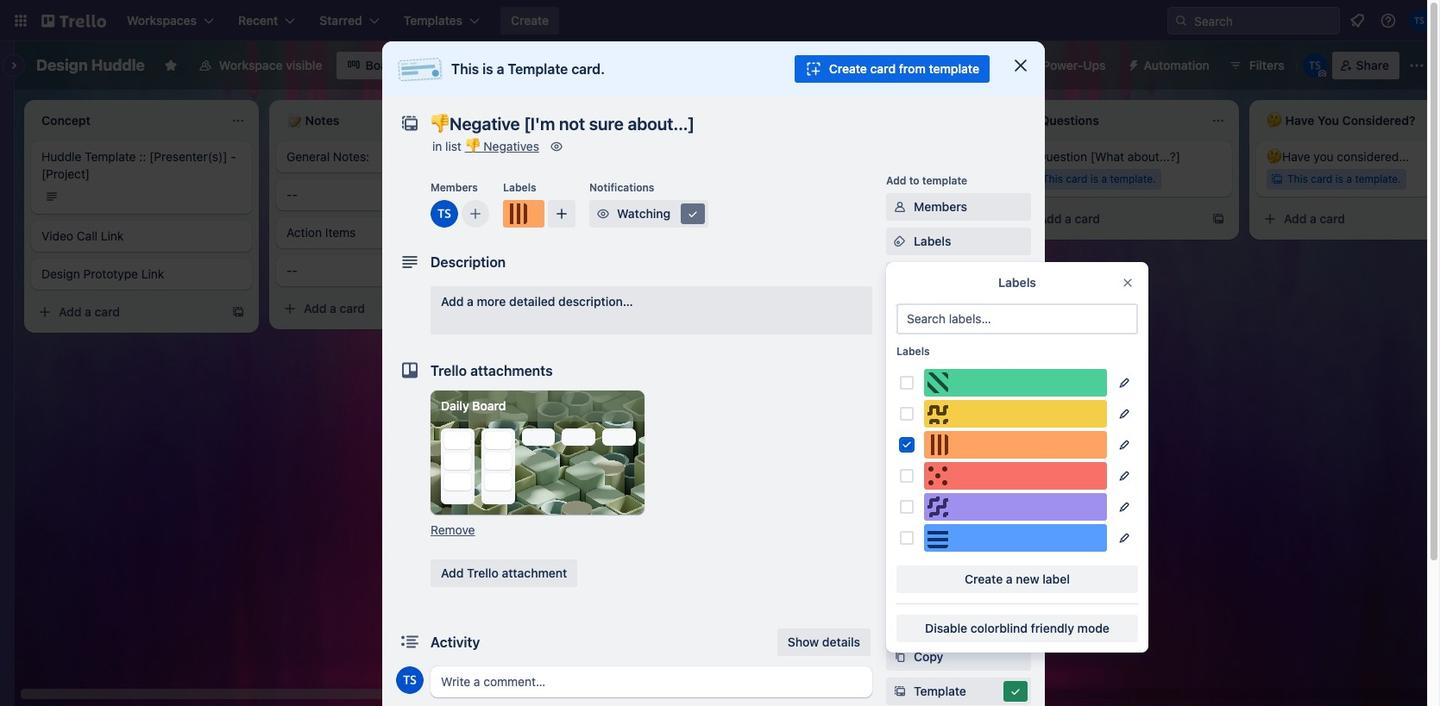 Task type: vqa. For each thing, say whether or not it's contained in the screenshot.
Close dialog icon
yes



Task type: locate. For each thing, give the bounding box(es) containing it.
2 horizontal spatial create from template… image
[[1212, 212, 1225, 226]]

design down back to home image
[[36, 56, 88, 74]]

copy
[[914, 650, 944, 665]]

1 horizontal spatial create from template… image
[[721, 341, 735, 355]]

tara schultz (taraschultz7) image
[[1409, 10, 1430, 31], [1303, 54, 1327, 78]]

1 horizontal spatial template
[[508, 61, 568, 77]]

-- link
[[287, 186, 487, 204], [287, 262, 487, 280]]

card down 🙋question [what about...?]
[[1075, 211, 1100, 226]]

🙋question [what about...?] link
[[1022, 148, 1222, 166]]

add a card down items
[[304, 301, 365, 316]]

action items link
[[287, 224, 487, 242]]

1 vertical spatial ups
[[922, 416, 942, 429]]

2 vertical spatial ups
[[980, 476, 1003, 490]]

video call link link
[[41, 228, 242, 245]]

add down action items
[[304, 301, 327, 316]]

this card is a template. for 👍positive [i really liked...]
[[552, 301, 666, 314]]

-- link down general notes: link
[[287, 186, 487, 204]]

custom fields button
[[886, 371, 1031, 388]]

add a card for the bottom create from template… icon
[[549, 340, 610, 355]]

is down 👍positive [i really liked...]
[[600, 301, 608, 314]]

ups up "color: purple, title: none" image
[[980, 476, 1003, 490]]

attachment button
[[886, 297, 1031, 324]]

board inside button
[[894, 58, 928, 72]]

disable
[[925, 621, 968, 636]]

0 horizontal spatial create from template… image
[[231, 305, 245, 319]]

1 horizontal spatial power-ups
[[1043, 58, 1106, 72]]

create left 'board iq - sign in icon'
[[829, 61, 867, 76]]

0 vertical spatial members
[[431, 181, 478, 194]]

add a card
[[1039, 211, 1100, 226], [1284, 211, 1345, 226], [304, 301, 365, 316], [59, 305, 120, 319], [549, 340, 610, 355]]

ups
[[1083, 58, 1106, 72], [922, 416, 942, 429], [980, 476, 1003, 490]]

items
[[325, 225, 356, 240]]

👎 negatives link
[[465, 139, 539, 154]]

0 horizontal spatial tara schultz (taraschultz7) image
[[396, 667, 424, 695]]

members up add members to card icon
[[431, 181, 478, 194]]

automation up add button
[[886, 520, 945, 532]]

template. down "🙋question [what about...?]" link on the right top
[[1110, 173, 1156, 186]]

show
[[788, 635, 819, 650]]

a down 🙋question [what about...?]
[[1101, 173, 1107, 186]]

sm image
[[548, 138, 565, 155], [891, 198, 909, 216], [595, 205, 612, 223], [684, 205, 702, 223], [891, 337, 909, 354], [891, 683, 909, 701], [1007, 683, 1024, 701]]

a down you
[[1310, 211, 1317, 226]]

move
[[914, 615, 945, 630]]

this card is a template. down 👍positive [i really liked...]
[[552, 301, 666, 314]]

0 horizontal spatial link
[[101, 229, 124, 243]]

0 vertical spatial power-ups
[[1043, 58, 1106, 72]]

this down the "🙋question" on the top of the page
[[1042, 173, 1063, 186]]

0 vertical spatial template
[[508, 61, 568, 77]]

template. for 🤔have you considered...
[[1355, 173, 1401, 186]]

1 vertical spatial huddle
[[41, 149, 81, 164]]

power- right 'close dialog' image
[[1043, 58, 1083, 72]]

create card from template
[[829, 61, 979, 76]]

is for 🤔have you considered...
[[1336, 173, 1344, 186]]

design down video
[[41, 267, 80, 281]]

sm image for automation
[[1120, 52, 1144, 76]]

👎negative [i'm not sure about...] link
[[777, 159, 977, 176]]

template inside button
[[914, 684, 966, 699]]

sm image down the add to template
[[891, 198, 909, 216]]

template. down considered...
[[1355, 173, 1401, 186]]

sm image inside automation button
[[1120, 52, 1144, 76]]

add
[[886, 174, 907, 187], [1039, 211, 1062, 226], [1284, 211, 1307, 226], [441, 294, 464, 309], [304, 301, 327, 316], [59, 305, 82, 319], [549, 340, 572, 355], [914, 476, 937, 490], [914, 546, 937, 561], [441, 566, 464, 581]]

ups up figma
[[922, 416, 942, 429]]

0 vertical spatial design
[[36, 56, 88, 74]]

None text field
[[422, 109, 992, 140]]

members
[[431, 181, 478, 194], [914, 199, 967, 214]]

1 vertical spatial power-ups
[[886, 416, 942, 429]]

mode
[[1078, 621, 1110, 636]]

automation down search icon
[[1144, 58, 1210, 72]]

friendly
[[1031, 621, 1074, 636]]

template inside huddle template :: [presenter(s)] - [project]
[[85, 149, 136, 164]]

create up this is a template card.
[[511, 13, 549, 28]]

1 vertical spatial create from template… image
[[476, 302, 490, 316]]

design prototype link link
[[41, 266, 242, 283]]

design prototype link
[[41, 267, 164, 281]]

0 vertical spatial power-
[[1043, 58, 1083, 72]]

Search labels… text field
[[897, 304, 1138, 335]]

0 horizontal spatial create from template… image
[[476, 302, 490, 316]]

👍positive [i really liked...] link
[[532, 277, 732, 294]]

labels
[[503, 181, 536, 194], [914, 234, 951, 249], [999, 275, 1036, 290], [897, 345, 930, 358]]

this down 👍positive
[[552, 301, 573, 314]]

this card is a template.
[[1042, 173, 1156, 186], [1288, 173, 1401, 186], [797, 183, 911, 196], [552, 301, 666, 314]]

cover
[[914, 337, 947, 352]]

call
[[77, 229, 98, 243]]

[presenter(s)]
[[149, 149, 227, 164]]

this card is a template. down 🙋question [what about...?]
[[1042, 173, 1156, 186]]

board
[[366, 58, 399, 72], [894, 58, 928, 72], [472, 399, 506, 413]]

1 vertical spatial -- link
[[287, 262, 487, 280]]

show menu image
[[1408, 57, 1426, 74]]

create from template… image for general notes:
[[476, 302, 490, 316]]

ups right 'close dialog' image
[[1083, 58, 1106, 72]]

add a card button down 🤔have you considered... link
[[1257, 205, 1440, 233]]

add a card button
[[1011, 205, 1205, 233], [1257, 205, 1440, 233], [276, 295, 469, 323], [31, 299, 224, 326], [521, 334, 715, 362]]

link down video call link "link"
[[141, 267, 164, 281]]

add down remove link
[[441, 566, 464, 581]]

a left new
[[1006, 572, 1013, 587]]

this right customize views image
[[451, 61, 479, 77]]

1 vertical spatial link
[[141, 267, 164, 281]]

template left ::
[[85, 149, 136, 164]]

trello up daily in the bottom left of the page
[[431, 363, 467, 379]]

list
[[445, 139, 462, 154]]

2 vertical spatial create
[[965, 572, 1003, 587]]

0 vertical spatial automation
[[1144, 58, 1210, 72]]

add members to card image
[[469, 205, 482, 223]]

create a new label button
[[897, 566, 1138, 594]]

-- link down action items link
[[287, 262, 487, 280]]

2 vertical spatial template
[[914, 684, 966, 699]]

1 horizontal spatial huddle
[[91, 56, 145, 74]]

1 vertical spatial power-
[[886, 416, 922, 429]]

a down really
[[611, 301, 617, 314]]

add down the "🙋question" on the top of the page
[[1039, 211, 1062, 226]]

design for design prototype link
[[41, 267, 80, 281]]

a down description…
[[575, 340, 582, 355]]

workspace visible
[[219, 58, 322, 72]]

color: orange, title: none image right add members to card icon
[[503, 200, 545, 228]]

tara schultz (taraschultz7) image right the filters
[[1303, 54, 1327, 78]]

0 vertical spatial template
[[929, 61, 979, 76]]

a
[[497, 61, 504, 77], [1101, 173, 1107, 186], [1347, 173, 1352, 186], [856, 183, 862, 196], [1065, 211, 1072, 226], [1310, 211, 1317, 226], [467, 294, 474, 309], [330, 301, 336, 316], [611, 301, 617, 314], [85, 305, 91, 319], [575, 340, 582, 355], [1006, 572, 1013, 587]]

add a card button down action items link
[[276, 295, 469, 323]]

liked...]
[[638, 278, 679, 293]]

labels up the search labels… text box
[[999, 275, 1036, 290]]

board iq - sign in icon image
[[875, 60, 887, 72]]

add a card down the "🙋question" on the top of the page
[[1039, 211, 1100, 226]]

board right daily in the bottom left of the page
[[472, 399, 506, 413]]

huddle up the [project] on the left top
[[41, 149, 81, 164]]

filters
[[1249, 58, 1285, 72]]

ups inside 'button'
[[1083, 58, 1106, 72]]

1 vertical spatial --
[[287, 263, 298, 278]]

tara schultz (taraschultz7) image
[[960, 180, 980, 200], [431, 200, 458, 228], [396, 667, 424, 695]]

1 horizontal spatial members
[[914, 199, 967, 214]]

sure
[[891, 160, 915, 174]]

negatives
[[484, 139, 539, 154]]

0 vertical spatial --
[[287, 187, 298, 202]]

watching button
[[589, 200, 709, 228]]

0 horizontal spatial create
[[511, 13, 549, 28]]

board left iq
[[894, 58, 928, 72]]

- inside huddle template :: [presenter(s)] - [project]
[[231, 149, 236, 164]]

power-ups up figma
[[886, 416, 942, 429]]

template inside button
[[929, 61, 979, 76]]

primary element
[[0, 0, 1440, 41]]

create from template… image
[[967, 223, 980, 236], [231, 305, 245, 319]]

0 vertical spatial create
[[511, 13, 549, 28]]

label
[[1043, 572, 1070, 587]]

template.
[[1110, 173, 1156, 186], [1355, 173, 1401, 186], [865, 183, 911, 196], [620, 301, 666, 314]]

1 vertical spatial create
[[829, 61, 867, 76]]

1 vertical spatial automation
[[886, 520, 945, 532]]

more
[[477, 294, 506, 309]]

1 vertical spatial template
[[85, 149, 136, 164]]

::
[[139, 149, 146, 164]]

add left button
[[914, 546, 937, 561]]

1 -- link from the top
[[287, 186, 487, 204]]

color: blue, title: none image
[[924, 525, 1107, 552]]

add down figma
[[914, 476, 937, 490]]

2 horizontal spatial template
[[914, 684, 966, 699]]

create down add button 'button'
[[965, 572, 1003, 587]]

this card is a template. down 🤔have you considered...
[[1288, 173, 1401, 186]]

is
[[483, 61, 493, 77], [1091, 173, 1099, 186], [1336, 173, 1344, 186], [846, 183, 854, 196], [600, 301, 608, 314]]

1 horizontal spatial board
[[472, 399, 506, 413]]

create for create a new label
[[965, 572, 1003, 587]]

0 horizontal spatial members
[[431, 181, 478, 194]]

template down "copy"
[[914, 684, 966, 699]]

0 notifications image
[[1347, 10, 1368, 31]]

👍positive
[[532, 278, 591, 293]]

automation button
[[1120, 52, 1220, 79]]

1 vertical spatial trello
[[467, 566, 499, 581]]

trello attachments
[[431, 363, 553, 379]]

sign
[[956, 58, 981, 72]]

🤔have you considered...
[[1267, 149, 1410, 164]]

a inside button
[[1006, 572, 1013, 587]]

2 horizontal spatial power-
[[1043, 58, 1083, 72]]

2 horizontal spatial board
[[894, 58, 928, 72]]

add button
[[914, 546, 978, 561]]

0 vertical spatial ups
[[1083, 58, 1106, 72]]

1 vertical spatial create from template… image
[[231, 305, 245, 319]]

sm image left cover
[[891, 337, 909, 354]]

create from template… image
[[1212, 212, 1225, 226], [476, 302, 490, 316], [721, 341, 735, 355]]

link
[[101, 229, 124, 243], [141, 267, 164, 281]]

2 -- link from the top
[[287, 262, 487, 280]]

board left customize views image
[[366, 58, 399, 72]]

color: purple, title: none image
[[924, 494, 1107, 521]]

labels down members link
[[914, 234, 951, 249]]

2 horizontal spatial create
[[965, 572, 1003, 587]]

card down the "🙋question" on the top of the page
[[1066, 173, 1088, 186]]

is down 🤔have you considered...
[[1336, 173, 1344, 186]]

power- down figma
[[940, 476, 980, 490]]

trello
[[431, 363, 467, 379], [467, 566, 499, 581]]

sm image up checklist icon
[[891, 233, 909, 250]]

0 horizontal spatial template
[[85, 149, 136, 164]]

create inside 'button'
[[511, 13, 549, 28]]

-- up action
[[287, 187, 298, 202]]

0 vertical spatial create from template… image
[[967, 223, 980, 236]]

color: red, title: none image
[[924, 463, 1107, 490]]

sm image inside move 'link'
[[891, 614, 909, 632]]

template down the create 'button'
[[508, 61, 568, 77]]

🙋question
[[1022, 149, 1087, 164]]

remove link
[[431, 523, 475, 538]]

0 vertical spatial -- link
[[287, 186, 487, 204]]

link inside "link"
[[101, 229, 124, 243]]

sm image inside labels link
[[891, 233, 909, 250]]

is for 🙋question [what about...?]
[[1091, 173, 1099, 186]]

color: orange, title: none image down color: yellow, title: none image
[[924, 431, 1107, 459]]

1 horizontal spatial create
[[829, 61, 867, 76]]

action
[[287, 225, 322, 240]]

this down 🤔have
[[1288, 173, 1308, 186]]

🙋question [what about...?]
[[1022, 149, 1181, 164]]

1 horizontal spatial link
[[141, 267, 164, 281]]

0 horizontal spatial tara schultz (taraschultz7) image
[[1303, 54, 1327, 78]]

show details link
[[777, 629, 871, 657]]

members down 1
[[914, 199, 967, 214]]

power-
[[1043, 58, 1083, 72], [886, 416, 922, 429], [940, 476, 980, 490]]

close dialog image
[[1011, 55, 1031, 76]]

members link
[[886, 193, 1031, 221]]

template up members link
[[922, 174, 968, 187]]

2 horizontal spatial ups
[[1083, 58, 1106, 72]]

1 horizontal spatial color: orange, title: none image
[[924, 431, 1107, 459]]

add power-ups link
[[886, 469, 1031, 497]]

0 vertical spatial create from template… image
[[1212, 212, 1225, 226]]

2 -- from the top
[[287, 263, 298, 278]]

1 horizontal spatial power-
[[940, 476, 980, 490]]

automation inside button
[[1144, 58, 1210, 72]]

board iq - sign in
[[894, 58, 994, 72]]

sm image inside members link
[[891, 198, 909, 216]]

new
[[1016, 572, 1040, 587]]

add a card down description…
[[549, 340, 610, 355]]

sm image left "copy"
[[891, 649, 909, 666]]

figma
[[914, 441, 949, 456]]

tara schultz (taraschultz7) image right open information menu icon
[[1409, 10, 1430, 31]]

sm image
[[1120, 52, 1144, 76], [891, 233, 909, 250], [891, 614, 909, 632], [891, 649, 909, 666]]

template left in
[[929, 61, 979, 76]]

1 vertical spatial members
[[914, 199, 967, 214]]

huddle left star or unstar board "image"
[[91, 56, 145, 74]]

0 horizontal spatial color: orange, title: none image
[[503, 200, 545, 228]]

iq
[[931, 58, 944, 72]]

1 vertical spatial template
[[922, 174, 968, 187]]

a down [i'm at the right top of the page
[[856, 183, 862, 196]]

add a card button down description…
[[521, 334, 715, 362]]

add a card for 🙋question [what about...?] create from template… icon
[[1039, 211, 1100, 226]]

sm image inside copy link
[[891, 649, 909, 666]]

card down you
[[1311, 173, 1333, 186]]

create card from template button
[[795, 55, 990, 83]]

design
[[36, 56, 88, 74], [41, 267, 80, 281]]

design inside board name text box
[[36, 56, 88, 74]]

sm image down copy link
[[891, 683, 909, 701]]

is right customize views image
[[483, 61, 493, 77]]

1 horizontal spatial create from template… image
[[967, 223, 980, 236]]

sm image right power-ups 'button'
[[1120, 52, 1144, 76]]

Board name text field
[[28, 52, 154, 79]]

add trello attachment
[[441, 566, 567, 581]]

color: orange, title: none image
[[503, 200, 545, 228], [924, 431, 1107, 459]]

--
[[287, 187, 298, 202], [287, 263, 298, 278]]

1 horizontal spatial tara schultz (taraschultz7) image
[[1409, 10, 1430, 31]]

visible
[[286, 58, 322, 72]]

board for board
[[366, 58, 399, 72]]

add a card button down [what
[[1011, 205, 1205, 233]]

0 horizontal spatial board
[[366, 58, 399, 72]]

0 vertical spatial huddle
[[91, 56, 145, 74]]

power- inside 'button'
[[1043, 58, 1083, 72]]

0 horizontal spatial huddle
[[41, 149, 81, 164]]

1 horizontal spatial automation
[[1144, 58, 1210, 72]]

template. down 👍positive [i really liked...] link
[[620, 301, 666, 314]]

sm image for move
[[891, 614, 909, 632]]

create
[[511, 13, 549, 28], [829, 61, 867, 76], [965, 572, 1003, 587]]

labels up custom
[[897, 345, 930, 358]]

0 vertical spatial link
[[101, 229, 124, 243]]

1 vertical spatial design
[[41, 267, 80, 281]]

link right call
[[101, 229, 124, 243]]



Task type: describe. For each thing, give the bounding box(es) containing it.
description…
[[558, 294, 633, 309]]

fields
[[961, 372, 995, 387]]

share
[[1356, 58, 1389, 72]]

create button
[[501, 7, 559, 35]]

add a card down you
[[1284, 211, 1345, 226]]

about...]
[[919, 160, 965, 174]]

not
[[870, 160, 888, 174]]

about...?]
[[1128, 149, 1181, 164]]

add a card button down design prototype link link
[[31, 299, 224, 326]]

button
[[940, 546, 978, 561]]

add a card button for the bottom create from template… icon
[[521, 334, 715, 362]]

add power-ups
[[914, 476, 1003, 490]]

sm image right watching
[[684, 205, 702, 223]]

1 horizontal spatial tara schultz (taraschultz7) image
[[431, 200, 458, 228]]

custom fields
[[914, 372, 995, 387]]

1 -- from the top
[[287, 187, 298, 202]]

link for design prototype link
[[141, 267, 164, 281]]

card down prototype
[[95, 305, 120, 319]]

a down the create 'button'
[[497, 61, 504, 77]]

to
[[909, 174, 920, 187]]

in list 👎 negatives
[[432, 139, 539, 154]]

board iq - sign in button
[[865, 52, 1005, 79]]

from
[[899, 61, 926, 76]]

power-ups inside 'button'
[[1043, 58, 1106, 72]]

sm image for copy
[[891, 649, 909, 666]]

video
[[41, 229, 73, 243]]

general notes: link
[[287, 148, 487, 166]]

color: yellow, title: none image
[[924, 400, 1107, 428]]

link for video call link
[[101, 229, 124, 243]]

close popover image
[[1121, 276, 1135, 290]]

this for 🤔have you considered...
[[1288, 173, 1308, 186]]

attachments
[[470, 363, 553, 379]]

attachment
[[914, 303, 981, 318]]

card inside button
[[870, 61, 896, 76]]

is for 👍positive [i really liked...]
[[600, 301, 608, 314]]

daily
[[441, 399, 469, 413]]

add button button
[[886, 540, 1031, 568]]

a down design prototype link
[[85, 305, 91, 319]]

custom
[[914, 372, 958, 387]]

[i
[[594, 278, 601, 293]]

create a new label
[[965, 572, 1070, 587]]

this card is a template. for 🙋question [what about...?]
[[1042, 173, 1156, 186]]

is down [i'm at the right top of the page
[[846, 183, 854, 196]]

card down the 👎negative
[[821, 183, 843, 196]]

search image
[[1175, 14, 1188, 28]]

labels link
[[886, 228, 1031, 255]]

add to template
[[886, 174, 968, 187]]

card down 🤔have you considered...
[[1320, 211, 1345, 226]]

colorblind
[[971, 621, 1028, 636]]

add trello attachment button
[[431, 560, 578, 588]]

description
[[431, 255, 506, 270]]

a left more
[[467, 294, 474, 309]]

sm image down disable colorblind friendly mode button at the right bottom
[[1007, 683, 1024, 701]]

create from template… image for 🙋question [what about...?]
[[1212, 212, 1225, 226]]

attachment
[[502, 566, 567, 581]]

disable colorblind friendly mode button
[[897, 615, 1138, 643]]

star or unstar board image
[[164, 59, 178, 72]]

cover link
[[886, 331, 1031, 359]]

move link
[[886, 609, 1031, 637]]

prototype
[[83, 267, 138, 281]]

labels down negatives
[[503, 181, 536, 194]]

add down design prototype link
[[59, 305, 82, 319]]

considered...
[[1337, 149, 1410, 164]]

add down add a more detailed description…
[[549, 340, 572, 355]]

create for create
[[511, 13, 549, 28]]

a down the "🙋question" on the top of the page
[[1065, 211, 1072, 226]]

sm image for labels
[[891, 233, 909, 250]]

add a card button for create from template… icon associated with general notes:
[[276, 295, 469, 323]]

add a card button for 🙋question [what about...?] create from template… icon
[[1011, 205, 1205, 233]]

sm image right negatives
[[548, 138, 565, 155]]

workspace
[[219, 58, 283, 72]]

card down items
[[340, 301, 365, 316]]

add a more detailed description… link
[[431, 287, 872, 335]]

back to home image
[[41, 7, 106, 35]]

Search field
[[1188, 8, 1339, 34]]

daily board
[[441, 399, 506, 413]]

power-ups button
[[1008, 52, 1116, 79]]

trello inside button
[[467, 566, 499, 581]]

0 horizontal spatial power-ups
[[886, 416, 942, 429]]

add down 🤔have
[[1284, 211, 1307, 226]]

add inside button
[[441, 566, 464, 581]]

this down the 👎negative
[[797, 183, 818, 196]]

huddle inside board name text box
[[91, 56, 145, 74]]

add inside 'button'
[[914, 546, 937, 561]]

checklist image
[[891, 268, 909, 285]]

sm image down notifications
[[595, 205, 612, 223]]

add a card for create from template… icon associated with general notes:
[[304, 301, 365, 316]]

create for create card from template
[[829, 61, 867, 76]]

1 horizontal spatial ups
[[980, 476, 1003, 490]]

activity
[[431, 635, 480, 651]]

open information menu image
[[1380, 12, 1397, 29]]

2 horizontal spatial tara schultz (taraschultz7) image
[[960, 180, 980, 200]]

customize views image
[[418, 57, 436, 74]]

card.
[[572, 61, 605, 77]]

0 vertical spatial color: orange, title: none image
[[503, 200, 545, 228]]

a down items
[[330, 301, 336, 316]]

template. for 🙋question [what about...?]
[[1110, 173, 1156, 186]]

2 vertical spatial create from template… image
[[721, 341, 735, 355]]

template. for 👍positive [i really liked...]
[[620, 301, 666, 314]]

1
[[940, 183, 945, 196]]

daily board link
[[431, 391, 645, 515]]

filters button
[[1224, 52, 1290, 79]]

[i'm
[[845, 160, 866, 174]]

a down 🤔have you considered... link
[[1347, 173, 1352, 186]]

👎negative
[[777, 160, 842, 174]]

👍positive [i really liked...]
[[532, 278, 679, 293]]

🤔have you considered... link
[[1267, 148, 1440, 166]]

video call link
[[41, 229, 124, 243]]

details
[[822, 635, 860, 650]]

card down description…
[[585, 340, 610, 355]]

this card is a template. down [i'm at the right top of the page
[[797, 183, 911, 196]]

0 horizontal spatial ups
[[922, 416, 942, 429]]

design huddle
[[36, 56, 145, 74]]

1 vertical spatial tara schultz (taraschultz7) image
[[1303, 54, 1327, 78]]

you
[[1314, 149, 1334, 164]]

add a card down design prototype link
[[59, 305, 120, 319]]

1 vertical spatial color: orange, title: none image
[[924, 431, 1107, 459]]

add a more detailed description…
[[441, 294, 633, 309]]

disable colorblind friendly mode
[[925, 621, 1110, 636]]

0 vertical spatial tara schultz (taraschultz7) image
[[1409, 10, 1430, 31]]

share button
[[1332, 52, 1400, 79]]

huddle template :: [presenter(s)] - [project]
[[41, 149, 236, 181]]

add left more
[[441, 294, 464, 309]]

watching
[[617, 206, 671, 221]]

sm image inside "cover" link
[[891, 337, 909, 354]]

color: green, title: none image
[[924, 369, 1107, 397]]

this for 👍positive [i really liked...]
[[552, 301, 573, 314]]

[what
[[1091, 149, 1124, 164]]

detailed
[[509, 294, 555, 309]]

template. down the not
[[865, 183, 911, 196]]

board for board iq - sign in
[[894, 58, 928, 72]]

Write a comment text field
[[431, 667, 872, 698]]

template button
[[886, 678, 1031, 706]]

- inside button
[[947, 58, 952, 72]]

remove
[[431, 523, 475, 538]]

this for 🙋question [what about...?]
[[1042, 173, 1063, 186]]

design for design huddle
[[36, 56, 88, 74]]

action items
[[287, 225, 356, 240]]

2 vertical spatial power-
[[940, 476, 980, 490]]

huddle template :: [presenter(s)] - [project] link
[[41, 148, 242, 183]]

show details
[[788, 635, 860, 650]]

notes:
[[333, 149, 370, 164]]

0 vertical spatial trello
[[431, 363, 467, 379]]

huddle inside huddle template :: [presenter(s)] - [project]
[[41, 149, 81, 164]]

general
[[287, 149, 330, 164]]

card down [i
[[576, 301, 598, 314]]

0 horizontal spatial power-
[[886, 416, 922, 429]]

0 horizontal spatial automation
[[886, 520, 945, 532]]

add left to on the right
[[886, 174, 907, 187]]

actions
[[886, 590, 925, 603]]

workspace visible button
[[188, 52, 333, 79]]

this card is a template. for 🤔have you considered...
[[1288, 173, 1401, 186]]



